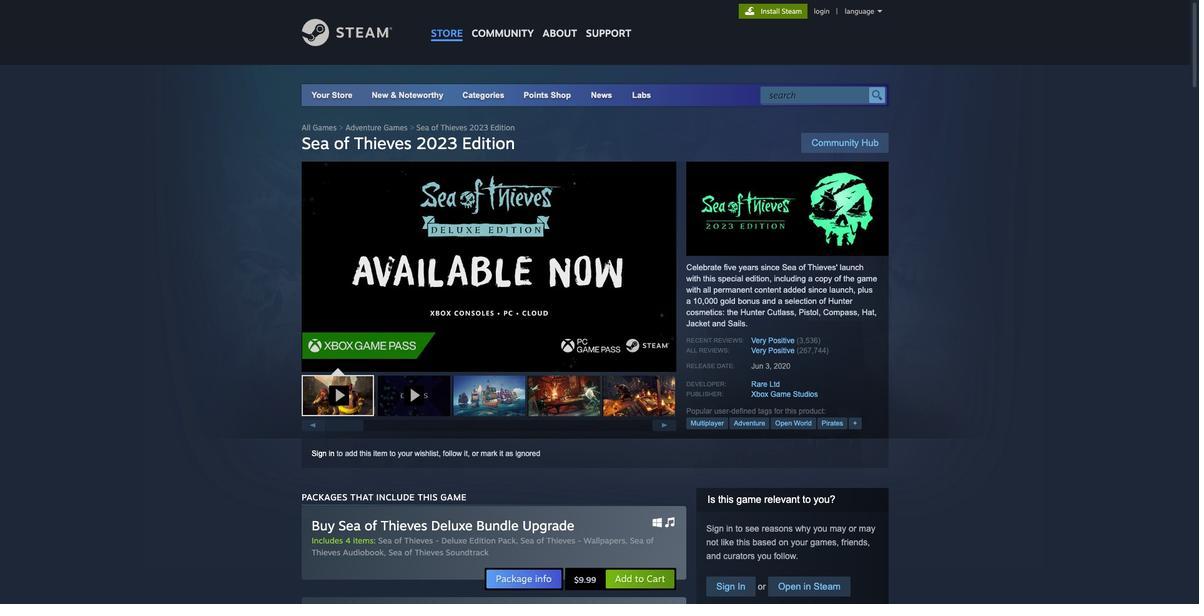 Task type: vqa. For each thing, say whether or not it's contained in the screenshot.
SCI-FI
no



Task type: describe. For each thing, give the bounding box(es) containing it.
sign in to add this item to your wishlist, follow it, or mark it as ignored
[[312, 450, 541, 459]]

news link
[[581, 84, 623, 106]]

sign in link
[[312, 450, 335, 459]]

developer:
[[687, 381, 727, 388]]

five
[[724, 263, 737, 272]]

publisher:
[[687, 391, 724, 398]]

1 vertical spatial and
[[712, 319, 726, 329]]

of up items: on the left of page
[[365, 518, 377, 534]]

categories link
[[463, 91, 505, 100]]

of up pistol,
[[820, 297, 826, 306]]

info
[[535, 574, 552, 586]]

audiobook,
[[343, 548, 386, 558]]

store
[[332, 91, 353, 100]]

(267,744)
[[797, 347, 829, 356]]

your
[[312, 91, 330, 100]]

release
[[687, 363, 716, 370]]

1 vertical spatial hunter
[[741, 308, 765, 317]]

points
[[524, 91, 549, 100]]

0 vertical spatial the
[[844, 274, 855, 284]]

ignored
[[516, 450, 541, 459]]

rare
[[752, 381, 768, 389]]

0 vertical spatial edition
[[491, 123, 515, 132]]

of down 'upgrade'
[[537, 536, 544, 546]]

1 with from the top
[[687, 274, 701, 284]]

adventure link
[[730, 418, 770, 430]]

about link
[[539, 0, 582, 42]]

content
[[755, 286, 782, 295]]

&
[[391, 91, 397, 100]]

all games link
[[302, 123, 337, 132]]

open world link
[[771, 418, 817, 430]]

support
[[586, 27, 632, 39]]

community link
[[468, 0, 539, 45]]

popular user-defined tags for this product:
[[687, 407, 826, 416]]

login
[[814, 7, 830, 16]]

add
[[615, 574, 633, 586]]

reviews: for very positive (267,744)
[[699, 347, 730, 354]]

2 > from the left
[[410, 123, 414, 132]]

added
[[784, 286, 806, 295]]

sign for sign in
[[717, 582, 736, 592]]

relevant
[[765, 495, 800, 506]]

very for very positive (3,536)
[[752, 337, 767, 346]]

1 horizontal spatial you
[[814, 524, 828, 534]]

to inside sign in to see reasons why you may or may not like this based on your games, friends, and curators you follow.
[[736, 524, 743, 534]]

gold
[[721, 297, 736, 306]]

years
[[739, 263, 759, 272]]

this right is
[[719, 495, 734, 506]]

popular
[[687, 407, 713, 416]]

categories
[[463, 91, 505, 100]]

of up cart
[[646, 536, 654, 546]]

about
[[543, 27, 578, 39]]

soundtrack
[[446, 548, 489, 558]]

1 horizontal spatial a
[[778, 297, 783, 306]]

sea up '4'
[[339, 518, 361, 534]]

sign in link
[[707, 577, 756, 597]]

like
[[721, 538, 734, 548]]

to left you?
[[803, 495, 811, 506]]

2 games from the left
[[384, 123, 408, 132]]

wishlist,
[[415, 450, 441, 459]]

why
[[796, 524, 811, 534]]

game
[[771, 391, 791, 399]]

this right add
[[360, 450, 371, 459]]

of up launch,
[[835, 274, 842, 284]]

install steam
[[761, 7, 802, 16]]

bundle
[[477, 518, 519, 534]]

pistol,
[[799, 308, 821, 317]]

all for all games > adventure games > sea of thieves 2023 edition
[[302, 123, 311, 132]]

is this game relevant to you?
[[708, 495, 836, 506]]

xbox
[[752, 391, 769, 399]]

based
[[753, 538, 777, 548]]

|
[[837, 7, 838, 16]]

1 > from the left
[[339, 123, 344, 132]]

1 vertical spatial steam
[[814, 582, 841, 592]]

0 horizontal spatial you
[[758, 552, 772, 562]]

pack,
[[498, 536, 518, 546]]

date:
[[717, 363, 735, 370]]

1 - from the left
[[436, 536, 439, 546]]

$9.99
[[575, 576, 597, 586]]

3,
[[766, 362, 772, 371]]

install steam link
[[739, 4, 808, 19]]

1 may from the left
[[830, 524, 847, 534]]

you?
[[814, 495, 836, 506]]

login link
[[812, 7, 833, 16]]

include
[[377, 492, 415, 503]]

sea right pack,
[[521, 536, 534, 546]]

0 horizontal spatial or
[[472, 450, 479, 459]]

this up open world
[[786, 407, 797, 416]]

for
[[775, 407, 783, 416]]

1 horizontal spatial game
[[737, 495, 762, 506]]

news
[[591, 91, 613, 100]]

community hub
[[812, 137, 879, 148]]

sea right audiobook,
[[389, 548, 403, 558]]

or inside sign in to see reasons why you may or may not like this based on your games, friends, and curators you follow.
[[849, 524, 857, 534]]

bonus
[[738, 297, 760, 306]]

1 vertical spatial adventure
[[734, 420, 766, 427]]

multiplayer
[[691, 420, 724, 427]]

of up sea of thieves 2023 edition
[[432, 123, 439, 132]]

sea right wallpapers,
[[630, 536, 644, 546]]

community hub link
[[802, 133, 889, 153]]

as
[[506, 450, 514, 459]]

login | language
[[814, 7, 875, 16]]

search search field
[[770, 87, 867, 104]]

very positive (3,536)
[[752, 337, 821, 346]]

sails.
[[728, 319, 748, 329]]

open world
[[776, 420, 812, 427]]

cutlass,
[[768, 308, 797, 317]]

your store
[[312, 91, 353, 100]]

reviews: for very positive (3,536)
[[714, 337, 745, 344]]

jun
[[752, 362, 764, 371]]

cart
[[647, 574, 666, 586]]

steam inside the account menu navigation
[[782, 7, 802, 16]]

sign for sign in to see reasons why you may or may not like this based on your games, friends, and curators you follow.
[[707, 524, 724, 534]]

launch,
[[830, 286, 856, 295]]

deluxe for thieves
[[431, 518, 473, 534]]

sea up sea of thieves 2023 edition
[[417, 123, 429, 132]]

buy
[[312, 518, 335, 534]]

packages
[[302, 492, 348, 503]]

buy sea of thieves deluxe bundle upgrade
[[312, 518, 575, 534]]

see
[[746, 524, 760, 534]]

positive for (267,744)
[[769, 347, 795, 356]]

package info
[[496, 574, 552, 586]]

sea inside celebrate five years since sea of thieves' launch with this special edition, including a copy of the game with all permanent content added since launch, plus a 10,000 gold bonus and a selection of hunter cosmetics: the hunter cutlass, pistol, compass, hat, jacket and sails.
[[782, 263, 797, 272]]

add
[[345, 450, 358, 459]]

positive for (3,536)
[[769, 337, 795, 346]]

friends,
[[842, 538, 871, 548]]

2020
[[774, 362, 791, 371]]

selection
[[785, 297, 817, 306]]

compass,
[[824, 308, 860, 317]]



Task type: locate. For each thing, give the bounding box(es) containing it.
1 positive from the top
[[769, 337, 795, 346]]

deluxe for -
[[442, 536, 467, 546]]

thieves
[[441, 123, 467, 132], [354, 133, 412, 153], [381, 518, 428, 534], [405, 536, 433, 546], [547, 536, 576, 546], [312, 548, 341, 558], [415, 548, 444, 558]]

sign up the not
[[707, 524, 724, 534]]

1 vertical spatial the
[[727, 308, 739, 317]]

steam down games,
[[814, 582, 841, 592]]

> right all games link
[[339, 123, 344, 132]]

game up plus
[[857, 274, 878, 284]]

language
[[845, 7, 875, 16]]

2 vertical spatial sign
[[717, 582, 736, 592]]

0 vertical spatial since
[[761, 263, 780, 272]]

game up buy sea of thieves deluxe bundle upgrade
[[441, 492, 467, 503]]

1 horizontal spatial hunter
[[829, 297, 853, 306]]

1 vertical spatial or
[[849, 524, 857, 534]]

0 horizontal spatial your
[[398, 450, 413, 459]]

this up curators
[[737, 538, 751, 548]]

you
[[814, 524, 828, 534], [758, 552, 772, 562]]

this inside celebrate five years since sea of thieves' launch with this special edition, including a copy of the game with all permanent content added since launch, plus a 10,000 gold bonus and a selection of hunter cosmetics: the hunter cutlass, pistol, compass, hat, jacket and sails.
[[703, 274, 716, 284]]

1 vertical spatial with
[[687, 286, 701, 295]]

1 horizontal spatial games
[[384, 123, 408, 132]]

it
[[500, 450, 504, 459]]

this up all
[[703, 274, 716, 284]]

1 vertical spatial since
[[809, 286, 828, 295]]

in for sign in to see reasons why you may or may not like this based on your games, friends, and curators you follow.
[[727, 524, 734, 534]]

sea right items: on the left of page
[[378, 536, 392, 546]]

0 vertical spatial hunter
[[829, 297, 853, 306]]

1 vertical spatial you
[[758, 552, 772, 562]]

includes 4 items:
[[312, 536, 376, 546]]

and up recent reviews:
[[712, 319, 726, 329]]

in up the 'like'
[[727, 524, 734, 534]]

1 horizontal spatial your
[[791, 538, 808, 548]]

multiplayer link
[[687, 418, 729, 430]]

hunter up compass,
[[829, 297, 853, 306]]

of up including
[[799, 263, 806, 272]]

in for open in steam
[[804, 582, 811, 592]]

2 horizontal spatial game
[[857, 274, 878, 284]]

0 vertical spatial and
[[763, 297, 776, 306]]

hat,
[[862, 308, 877, 317]]

0 horizontal spatial hunter
[[741, 308, 765, 317]]

to left add
[[337, 450, 343, 459]]

defined
[[732, 407, 756, 416]]

including
[[774, 274, 806, 284]]

open for open world
[[776, 420, 793, 427]]

account menu navigation
[[739, 4, 889, 19]]

all for all reviews:
[[687, 347, 698, 354]]

adventure
[[346, 123, 382, 132], [734, 420, 766, 427]]

since
[[761, 263, 780, 272], [809, 286, 828, 295]]

1 horizontal spatial -
[[578, 536, 582, 546]]

0 horizontal spatial may
[[830, 524, 847, 534]]

edition inside sea of thieves - deluxe edition pack, sea of thieves - wallpapers, sea of thieves audiobook, sea of thieves soundtrack
[[470, 536, 496, 546]]

open in steam
[[779, 582, 841, 592]]

or right in
[[756, 582, 769, 592]]

10,000
[[694, 297, 718, 306]]

1 vertical spatial positive
[[769, 347, 795, 356]]

may
[[830, 524, 847, 534], [859, 524, 876, 534]]

recent reviews:
[[687, 337, 745, 344]]

games up sea of thieves 2023 edition
[[384, 123, 408, 132]]

with
[[687, 274, 701, 284], [687, 286, 701, 295]]

ltd
[[770, 381, 781, 389]]

not
[[707, 538, 719, 548]]

global menu navigation
[[427, 0, 636, 45]]

0 horizontal spatial adventure
[[346, 123, 382, 132]]

since up edition,
[[761, 263, 780, 272]]

1 horizontal spatial steam
[[814, 582, 841, 592]]

0 vertical spatial sign
[[312, 450, 327, 459]]

this
[[703, 274, 716, 284], [786, 407, 797, 416], [360, 450, 371, 459], [418, 492, 438, 503], [719, 495, 734, 506], [737, 538, 751, 548]]

very for very positive (267,744)
[[752, 347, 767, 356]]

0 horizontal spatial in
[[329, 450, 335, 459]]

you down the based
[[758, 552, 772, 562]]

0 vertical spatial reviews:
[[714, 337, 745, 344]]

0 vertical spatial or
[[472, 450, 479, 459]]

your inside sign in to see reasons why you may or may not like this based on your games, friends, and curators you follow.
[[791, 538, 808, 548]]

0 horizontal spatial steam
[[782, 7, 802, 16]]

points shop
[[524, 91, 571, 100]]

4
[[346, 536, 351, 546]]

is
[[708, 495, 716, 506]]

0 horizontal spatial since
[[761, 263, 780, 272]]

reviews: down sails.
[[714, 337, 745, 344]]

2 - from the left
[[578, 536, 582, 546]]

0 vertical spatial steam
[[782, 7, 802, 16]]

0 vertical spatial you
[[814, 524, 828, 534]]

all
[[703, 286, 712, 295]]

1 very from the top
[[752, 337, 767, 346]]

0 vertical spatial adventure
[[346, 123, 382, 132]]

1 vertical spatial 2023
[[417, 133, 458, 153]]

studios
[[793, 391, 818, 399]]

the down launch
[[844, 274, 855, 284]]

curators
[[724, 552, 755, 562]]

in
[[329, 450, 335, 459], [727, 524, 734, 534], [804, 582, 811, 592]]

shop
[[551, 91, 571, 100]]

1 horizontal spatial 2023
[[470, 123, 489, 132]]

adventure down defined
[[734, 420, 766, 427]]

reasons
[[762, 524, 793, 534]]

0 horizontal spatial 2023
[[417, 133, 458, 153]]

points shop link
[[514, 84, 581, 106]]

hunter down bonus
[[741, 308, 765, 317]]

0 horizontal spatial -
[[436, 536, 439, 546]]

1 vertical spatial all
[[687, 347, 698, 354]]

package
[[496, 574, 533, 586]]

you up games,
[[814, 524, 828, 534]]

2 vertical spatial in
[[804, 582, 811, 592]]

new & noteworthy
[[372, 91, 444, 100]]

steam right the 'install'
[[782, 7, 802, 16]]

1 horizontal spatial adventure
[[734, 420, 766, 427]]

games
[[313, 123, 337, 132], [384, 123, 408, 132]]

of right items: on the left of page
[[395, 536, 402, 546]]

0 vertical spatial 2023
[[470, 123, 489, 132]]

1 horizontal spatial since
[[809, 286, 828, 295]]

upgrade
[[523, 518, 575, 534]]

0 vertical spatial deluxe
[[431, 518, 473, 534]]

to right add
[[635, 574, 644, 586]]

open down 'for'
[[776, 420, 793, 427]]

2 vertical spatial and
[[707, 552, 721, 562]]

1 horizontal spatial in
[[727, 524, 734, 534]]

link to the steam homepage image
[[302, 19, 412, 46]]

1 vertical spatial reviews:
[[699, 347, 730, 354]]

rare ltd
[[752, 381, 781, 389]]

deluxe inside sea of thieves - deluxe edition pack, sea of thieves - wallpapers, sea of thieves audiobook, sea of thieves soundtrack
[[442, 536, 467, 546]]

- left wallpapers,
[[578, 536, 582, 546]]

includes
[[312, 536, 343, 546]]

a left copy
[[809, 274, 813, 284]]

with left all
[[687, 286, 701, 295]]

in inside sign in to see reasons why you may or may not like this based on your games, friends, and curators you follow.
[[727, 524, 734, 534]]

a up cutlass,
[[778, 297, 783, 306]]

your
[[398, 450, 413, 459], [791, 538, 808, 548]]

in for sign in to add this item to your wishlist, follow it, or mark it as ignored
[[329, 450, 335, 459]]

- down buy sea of thieves deluxe bundle upgrade
[[436, 536, 439, 546]]

edition up soundtrack
[[470, 536, 496, 546]]

game up see at bottom right
[[737, 495, 762, 506]]

2023 down "all games > adventure games > sea of thieves 2023 edition" at the left of page
[[417, 133, 458, 153]]

permanent
[[714, 286, 753, 295]]

store link
[[427, 0, 468, 45]]

may up games,
[[830, 524, 847, 534]]

adventure down new
[[346, 123, 382, 132]]

plus
[[858, 286, 873, 295]]

1 vertical spatial deluxe
[[442, 536, 467, 546]]

2 with from the top
[[687, 286, 701, 295]]

your down why
[[791, 538, 808, 548]]

2 vertical spatial edition
[[470, 536, 496, 546]]

sign in to see reasons why you may or may not like this based on your games, friends, and curators you follow.
[[707, 524, 876, 562]]

2 very from the top
[[752, 347, 767, 356]]

wallpapers,
[[584, 536, 628, 546]]

2 horizontal spatial or
[[849, 524, 857, 534]]

may up "friends,"
[[859, 524, 876, 534]]

0 horizontal spatial games
[[313, 123, 337, 132]]

reviews:
[[714, 337, 745, 344], [699, 347, 730, 354]]

or right it,
[[472, 450, 479, 459]]

> up sea of thieves 2023 edition
[[410, 123, 414, 132]]

2 may from the left
[[859, 524, 876, 534]]

very positive (267,744)
[[752, 347, 829, 356]]

open down follow.
[[779, 582, 802, 592]]

0 horizontal spatial >
[[339, 123, 344, 132]]

sign for sign in to add this item to your wishlist, follow it, or mark it as ignored
[[312, 450, 327, 459]]

positive up very positive (267,744)
[[769, 337, 795, 346]]

0 vertical spatial your
[[398, 450, 413, 459]]

all
[[302, 123, 311, 132], [687, 347, 698, 354]]

2023 down "categories"
[[470, 123, 489, 132]]

0 vertical spatial with
[[687, 274, 701, 284]]

this right include
[[418, 492, 438, 503]]

sign in
[[717, 582, 746, 592]]

special
[[718, 274, 744, 284]]

0 horizontal spatial game
[[441, 492, 467, 503]]

-
[[436, 536, 439, 546], [578, 536, 582, 546]]

0 vertical spatial very
[[752, 337, 767, 346]]

game
[[857, 274, 878, 284], [441, 492, 467, 503], [737, 495, 762, 506]]

sign left in
[[717, 582, 736, 592]]

the down gold
[[727, 308, 739, 317]]

sea down all games link
[[302, 133, 329, 153]]

that
[[351, 492, 374, 503]]

your store link
[[312, 91, 353, 100]]

package info link
[[486, 570, 562, 590]]

1 vertical spatial very
[[752, 347, 767, 356]]

edition,
[[746, 274, 772, 284]]

2 horizontal spatial in
[[804, 582, 811, 592]]

sea up including
[[782, 263, 797, 272]]

noteworthy
[[399, 91, 444, 100]]

1 horizontal spatial >
[[410, 123, 414, 132]]

item
[[374, 450, 388, 459]]

1 vertical spatial open
[[779, 582, 802, 592]]

0 horizontal spatial all
[[302, 123, 311, 132]]

of down all games link
[[334, 133, 349, 153]]

to
[[337, 450, 343, 459], [390, 450, 396, 459], [803, 495, 811, 506], [736, 524, 743, 534], [635, 574, 644, 586]]

open for open in steam
[[779, 582, 802, 592]]

game inside celebrate five years since sea of thieves' launch with this special edition, including a copy of the game with all permanent content added since launch, plus a 10,000 gold bonus and a selection of hunter cosmetics: the hunter cutlass, pistol, compass, hat, jacket and sails.
[[857, 274, 878, 284]]

1 vertical spatial sign
[[707, 524, 724, 534]]

to left see at bottom right
[[736, 524, 743, 534]]

to right item
[[390, 450, 396, 459]]

in left add
[[329, 450, 335, 459]]

reviews: down recent reviews:
[[699, 347, 730, 354]]

0 horizontal spatial the
[[727, 308, 739, 317]]

1 horizontal spatial all
[[687, 347, 698, 354]]

with down "celebrate"
[[687, 274, 701, 284]]

1 horizontal spatial may
[[859, 524, 876, 534]]

sign left add
[[312, 450, 327, 459]]

in down sign in to see reasons why you may or may not like this based on your games, friends, and curators you follow.
[[804, 582, 811, 592]]

your left wishlist,
[[398, 450, 413, 459]]

recent
[[687, 337, 712, 344]]

and down content
[[763, 297, 776, 306]]

a left 10,000
[[687, 297, 691, 306]]

0 vertical spatial open
[[776, 420, 793, 427]]

since down copy
[[809, 286, 828, 295]]

None search field
[[760, 86, 887, 104]]

2 positive from the top
[[769, 347, 795, 356]]

and inside sign in to see reasons why you may or may not like this based on your games, friends, and curators you follow.
[[707, 552, 721, 562]]

1 vertical spatial edition
[[462, 133, 515, 153]]

and down the not
[[707, 552, 721, 562]]

of down buy sea of thieves deluxe bundle upgrade
[[405, 548, 413, 558]]

pirates
[[822, 420, 844, 427]]

cosmetics:
[[687, 308, 725, 317]]

0 vertical spatial positive
[[769, 337, 795, 346]]

edition down sea of thieves 2023 edition link
[[462, 133, 515, 153]]

edition
[[491, 123, 515, 132], [462, 133, 515, 153], [470, 536, 496, 546]]

1 horizontal spatial or
[[756, 582, 769, 592]]

of
[[432, 123, 439, 132], [334, 133, 349, 153], [799, 263, 806, 272], [835, 274, 842, 284], [820, 297, 826, 306], [365, 518, 377, 534], [395, 536, 402, 546], [537, 536, 544, 546], [646, 536, 654, 546], [405, 548, 413, 558]]

1 vertical spatial your
[[791, 538, 808, 548]]

0 horizontal spatial a
[[687, 297, 691, 306]]

store
[[431, 27, 463, 39]]

1 games from the left
[[313, 123, 337, 132]]

sign inside sign in to see reasons why you may or may not like this based on your games, friends, and curators you follow.
[[707, 524, 724, 534]]

positive down very positive (3,536)
[[769, 347, 795, 356]]

1 horizontal spatial the
[[844, 274, 855, 284]]

0 vertical spatial all
[[302, 123, 311, 132]]

2 horizontal spatial a
[[809, 274, 813, 284]]

0 vertical spatial in
[[329, 450, 335, 459]]

and
[[763, 297, 776, 306], [712, 319, 726, 329], [707, 552, 721, 562]]

celebrate five years since sea of thieves' launch with this special edition, including a copy of the game with all permanent content added since launch, plus a 10,000 gold bonus and a selection of hunter cosmetics: the hunter cutlass, pistol, compass, hat, jacket and sails.
[[687, 263, 878, 329]]

hunter
[[829, 297, 853, 306], [741, 308, 765, 317]]

1 vertical spatial in
[[727, 524, 734, 534]]

adventure games link
[[346, 123, 408, 132]]

or up "friends,"
[[849, 524, 857, 534]]

items:
[[353, 536, 376, 546]]

+
[[854, 420, 858, 427]]

this inside sign in to see reasons why you may or may not like this based on your games, friends, and curators you follow.
[[737, 538, 751, 548]]

2 vertical spatial or
[[756, 582, 769, 592]]

in
[[738, 582, 746, 592]]

or
[[472, 450, 479, 459], [849, 524, 857, 534], [756, 582, 769, 592]]

rare ltd link
[[752, 381, 781, 389]]

games down your
[[313, 123, 337, 132]]

support link
[[582, 0, 636, 42]]

edition down "categories"
[[491, 123, 515, 132]]



